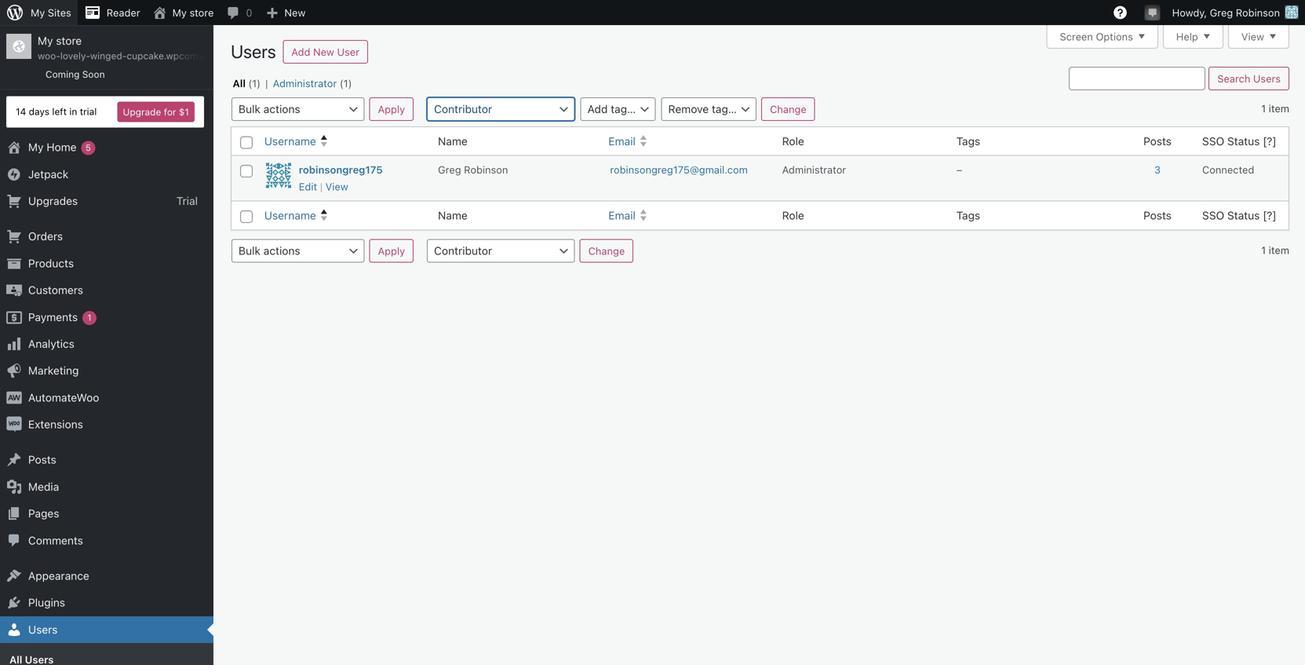 Task type: describe. For each thing, give the bounding box(es) containing it.
howdy,
[[1173, 7, 1208, 18]]

edit link
[[299, 181, 317, 193]]

extensions link
[[0, 411, 214, 438]]

main menu navigation
[[0, 25, 253, 665]]

my store woo-lovely-winged-cupcake.wpcomstaging.com coming soon
[[38, 34, 253, 80]]

users inside 'main menu' navigation
[[28, 623, 58, 636]]

robinsongreg175@gmail.com link
[[610, 164, 748, 176]]

customers link
[[0, 277, 214, 304]]

email for the email link corresponding to 1st username link from the top
[[609, 135, 636, 148]]

username for 2nd username link from the top of the page
[[264, 209, 316, 222]]

for
[[164, 106, 176, 117]]

view inside dropdown button
[[1242, 31, 1265, 42]]

2 1 item from the top
[[1262, 244, 1290, 256]]

posts link
[[0, 447, 214, 473]]

1 horizontal spatial new
[[313, 46, 334, 58]]

0
[[246, 7, 252, 18]]

14 days left in trial
[[16, 106, 97, 117]]

0 vertical spatial 1
[[1262, 102, 1267, 114]]

0 horizontal spatial greg
[[438, 164, 461, 176]]

screen options button
[[1047, 25, 1159, 49]]

my store link
[[147, 0, 220, 25]]

posts for the email link corresponding to 1st username link from the top
[[1144, 135, 1172, 148]]

status for the email link corresponding to 1st username link from the top
[[1228, 135, 1260, 148]]

store for my store woo-lovely-winged-cupcake.wpcomstaging.com coming soon
[[56, 34, 82, 47]]

robinsongreg175 link
[[299, 164, 383, 176]]

plugins link
[[0, 589, 214, 616]]

coming
[[46, 69, 80, 80]]

view inside robinsongreg175 edit | view
[[326, 181, 348, 193]]

media
[[28, 480, 59, 493]]

winged-
[[90, 50, 127, 61]]

connected
[[1203, 164, 1255, 176]]

email for the email link associated with 2nd username link from the top of the page
[[609, 209, 636, 222]]

comments
[[28, 534, 83, 547]]

marketing link
[[0, 357, 214, 384]]

in
[[69, 106, 77, 117]]

1 item from the top
[[1269, 102, 1290, 114]]

username for 1st username link from the top
[[264, 135, 316, 148]]

pages link
[[0, 500, 214, 527]]

my sites
[[31, 7, 71, 18]]

my home 5
[[28, 141, 91, 154]]

14
[[16, 106, 26, 117]]

marketing
[[28, 364, 79, 377]]

options
[[1096, 31, 1134, 42]]

new inside toolbar navigation
[[285, 7, 306, 18]]

automatewoo
[[28, 391, 99, 404]]

sso for the email link corresponding to 1st username link from the top
[[1203, 135, 1225, 148]]

add new user
[[292, 46, 360, 58]]

1 vertical spatial 1
[[1262, 244, 1267, 256]]

upgrade for $1
[[123, 106, 189, 117]]

payments 1
[[28, 310, 91, 323]]

5
[[86, 143, 91, 153]]

products
[[28, 257, 74, 270]]

media link
[[0, 473, 214, 500]]

0 link
[[220, 0, 259, 25]]

store for my store
[[190, 7, 214, 18]]

1 username link from the top
[[258, 127, 430, 155]]

appearance link
[[0, 563, 214, 589]]

role for the email link corresponding to 1st username link from the top
[[783, 135, 805, 148]]

my sites link
[[0, 0, 78, 25]]

–
[[957, 164, 963, 176]]

analytics link
[[0, 331, 214, 357]]

tags for the email link corresponding to 1st username link from the top
[[957, 135, 981, 148]]

products link
[[0, 250, 214, 277]]

home
[[47, 141, 77, 154]]

all (1) | administrator (1)
[[233, 77, 352, 89]]

trial
[[80, 106, 97, 117]]

trial
[[177, 194, 198, 207]]

orders
[[28, 230, 63, 243]]

help button
[[1163, 25, 1224, 49]]

[?] for the email link associated with 2nd username link from the top of the page
[[1263, 209, 1277, 222]]

customers
[[28, 283, 83, 296]]

sites
[[48, 7, 71, 18]]

view button
[[1229, 25, 1290, 49]]

robinson inside toolbar navigation
[[1236, 7, 1281, 18]]

upgrades
[[28, 194, 78, 207]]

view link
[[326, 181, 348, 193]]

greg robinson
[[438, 164, 508, 176]]

3
[[1155, 164, 1161, 176]]

my store
[[172, 7, 214, 18]]

tags for the email link associated with 2nd username link from the top of the page
[[957, 209, 981, 222]]

1 vertical spatial robinson
[[464, 164, 508, 176]]

2 item from the top
[[1269, 244, 1290, 256]]

greg inside toolbar navigation
[[1210, 7, 1234, 18]]

my for my store woo-lovely-winged-cupcake.wpcomstaging.com coming soon
[[38, 34, 53, 47]]

soon
[[82, 69, 105, 80]]

screen
[[1060, 31, 1094, 42]]

2 sso status [?] from the top
[[1203, 209, 1277, 222]]

comments link
[[0, 527, 214, 554]]

users link
[[0, 616, 214, 643]]



Task type: vqa. For each thing, say whether or not it's contained in the screenshot.


Task type: locate. For each thing, give the bounding box(es) containing it.
1 vertical spatial sso status [?]
[[1203, 209, 1277, 222]]

item
[[1269, 102, 1290, 114], [1269, 244, 1290, 256]]

0 vertical spatial users
[[231, 41, 276, 62]]

name for 1st username link from the top
[[438, 135, 468, 148]]

plugins
[[28, 596, 65, 609]]

days
[[29, 106, 50, 117]]

$1
[[179, 106, 189, 117]]

| right edit at the left top of the page
[[320, 181, 323, 193]]

(1) right all
[[248, 77, 261, 89]]

1 email from the top
[[609, 135, 636, 148]]

3 link
[[1155, 164, 1161, 176]]

0 vertical spatial sso
[[1203, 135, 1225, 148]]

1
[[1262, 102, 1267, 114], [1262, 244, 1267, 256], [87, 312, 91, 323]]

tags
[[957, 135, 981, 148], [957, 209, 981, 222]]

tags down –
[[957, 209, 981, 222]]

1 horizontal spatial store
[[190, 7, 214, 18]]

name for 2nd username link from the top of the page
[[438, 209, 468, 222]]

1 horizontal spatial greg
[[1210, 7, 1234, 18]]

1 vertical spatial view
[[326, 181, 348, 193]]

extensions
[[28, 418, 83, 431]]

0 vertical spatial new
[[285, 7, 306, 18]]

0 vertical spatial status
[[1228, 135, 1260, 148]]

1 vertical spatial status
[[1228, 209, 1260, 222]]

my for my sites
[[31, 7, 45, 18]]

lovely-
[[60, 50, 90, 61]]

1 vertical spatial administrator
[[783, 164, 847, 176]]

username
[[264, 135, 316, 148], [264, 209, 316, 222]]

add
[[292, 46, 310, 58]]

0 vertical spatial administrator
[[273, 77, 337, 89]]

None checkbox
[[240, 136, 253, 149], [240, 165, 253, 178], [240, 211, 253, 223], [240, 136, 253, 149], [240, 165, 253, 178], [240, 211, 253, 223]]

username up edit "link"
[[264, 135, 316, 148]]

2 tags from the top
[[957, 209, 981, 222]]

email link up robinsongreg175@gmail.com
[[603, 127, 775, 155]]

0 vertical spatial sso status [?]
[[1203, 135, 1277, 148]]

1 role from the top
[[783, 135, 805, 148]]

posts for the email link associated with 2nd username link from the top of the page
[[1144, 209, 1172, 222]]

0 vertical spatial item
[[1269, 102, 1290, 114]]

|
[[266, 77, 268, 89], [320, 181, 323, 193]]

1 vertical spatial username link
[[258, 202, 430, 229]]

help
[[1177, 31, 1199, 42]]

sso up connected at the right top of the page
[[1203, 135, 1225, 148]]

administrator
[[273, 77, 337, 89], [783, 164, 847, 176]]

sso
[[1203, 135, 1225, 148], [1203, 209, 1225, 222]]

1 sso from the top
[[1203, 135, 1225, 148]]

role
[[783, 135, 805, 148], [783, 209, 805, 222]]

payments
[[28, 310, 78, 323]]

email link for 1st username link from the top
[[603, 127, 775, 155]]

1 vertical spatial new
[[313, 46, 334, 58]]

notification image
[[1147, 5, 1159, 18]]

reader
[[107, 7, 140, 18]]

my up woo-
[[38, 34, 53, 47]]

2 name from the top
[[438, 209, 468, 222]]

view down 'howdy, greg robinson'
[[1242, 31, 1265, 42]]

| inside robinsongreg175 edit | view
[[320, 181, 323, 193]]

robinsongreg175
[[299, 164, 383, 176]]

jetpack
[[28, 167, 69, 180]]

store inside 'my store woo-lovely-winged-cupcake.wpcomstaging.com coming soon'
[[56, 34, 82, 47]]

reader link
[[78, 0, 147, 25]]

robinsongreg175 edit | view
[[299, 164, 383, 193]]

username link up 'robinsongreg175'
[[258, 127, 430, 155]]

1 status from the top
[[1228, 135, 1260, 148]]

sso status [?] up connected at the right top of the page
[[1203, 135, 1277, 148]]

posts up 3 link
[[1144, 135, 1172, 148]]

0 vertical spatial view
[[1242, 31, 1265, 42]]

new up add
[[285, 7, 306, 18]]

edit
[[299, 181, 317, 193]]

robinsongreg175@gmail.com
[[610, 164, 748, 176]]

greg
[[1210, 7, 1234, 18], [438, 164, 461, 176]]

1 vertical spatial users
[[28, 623, 58, 636]]

status down connected at the right top of the page
[[1228, 209, 1260, 222]]

2 vertical spatial posts
[[28, 453, 56, 466]]

view down robinsongreg175 link
[[326, 181, 348, 193]]

2 [?] from the top
[[1263, 209, 1277, 222]]

my for my store
[[172, 7, 187, 18]]

0 vertical spatial [?]
[[1263, 135, 1277, 148]]

status for the email link associated with 2nd username link from the top of the page
[[1228, 209, 1260, 222]]

1 vertical spatial tags
[[957, 209, 981, 222]]

new
[[285, 7, 306, 18], [313, 46, 334, 58]]

sso status [?] down connected at the right top of the page
[[1203, 209, 1277, 222]]

0 horizontal spatial (1)
[[248, 77, 261, 89]]

view
[[1242, 31, 1265, 42], [326, 181, 348, 193]]

0 vertical spatial username link
[[258, 127, 430, 155]]

0 vertical spatial |
[[266, 77, 268, 89]]

users down plugins
[[28, 623, 58, 636]]

store up lovely-
[[56, 34, 82, 47]]

my up cupcake.wpcomstaging.com
[[172, 7, 187, 18]]

sso status [?]
[[1203, 135, 1277, 148], [1203, 209, 1277, 222]]

my
[[31, 7, 45, 18], [172, 7, 187, 18], [38, 34, 53, 47], [28, 141, 44, 154]]

1 vertical spatial [?]
[[1263, 209, 1277, 222]]

role for the email link associated with 2nd username link from the top of the page
[[783, 209, 805, 222]]

1 vertical spatial |
[[320, 181, 323, 193]]

0 vertical spatial store
[[190, 7, 214, 18]]

1 vertical spatial sso
[[1203, 209, 1225, 222]]

2 status from the top
[[1228, 209, 1260, 222]]

1 vertical spatial store
[[56, 34, 82, 47]]

my for my home 5
[[28, 141, 44, 154]]

0 vertical spatial robinson
[[1236, 7, 1281, 18]]

| for (1)
[[266, 77, 268, 89]]

left
[[52, 106, 67, 117]]

(1) down user
[[340, 77, 352, 89]]

0 vertical spatial role
[[783, 135, 805, 148]]

0 vertical spatial greg
[[1210, 7, 1234, 18]]

1 email link from the top
[[603, 127, 775, 155]]

pages
[[28, 507, 59, 520]]

new right add
[[313, 46, 334, 58]]

2 email link from the top
[[603, 202, 775, 229]]

0 horizontal spatial users
[[28, 623, 58, 636]]

new link
[[259, 0, 312, 25]]

email link down robinsongreg175@gmail.com
[[603, 202, 775, 229]]

username down edit at the left top of the page
[[264, 209, 316, 222]]

all
[[233, 77, 246, 89]]

(1)
[[248, 77, 261, 89], [340, 77, 352, 89]]

1 [?] from the top
[[1263, 135, 1277, 148]]

analytics
[[28, 337, 74, 350]]

2 username link from the top
[[258, 202, 430, 229]]

0 vertical spatial posts
[[1144, 135, 1172, 148]]

1 horizontal spatial |
[[320, 181, 323, 193]]

store
[[190, 7, 214, 18], [56, 34, 82, 47]]

1 (1) from the left
[[248, 77, 261, 89]]

2 sso from the top
[[1203, 209, 1225, 222]]

1 vertical spatial username
[[264, 209, 316, 222]]

| for edit
[[320, 181, 323, 193]]

0 horizontal spatial store
[[56, 34, 82, 47]]

0 horizontal spatial |
[[266, 77, 268, 89]]

1 vertical spatial posts
[[1144, 209, 1172, 222]]

0 vertical spatial username
[[264, 135, 316, 148]]

users up all
[[231, 41, 276, 62]]

1 vertical spatial name
[[438, 209, 468, 222]]

upgrade for $1 button
[[117, 102, 195, 122]]

posts
[[1144, 135, 1172, 148], [1144, 209, 1172, 222], [28, 453, 56, 466]]

None submit
[[1209, 67, 1290, 90], [369, 97, 414, 121], [762, 97, 816, 121], [369, 239, 414, 262], [580, 239, 634, 262], [1209, 67, 1290, 90], [369, 97, 414, 121], [762, 97, 816, 121], [369, 239, 414, 262], [580, 239, 634, 262]]

robinson
[[1236, 7, 1281, 18], [464, 164, 508, 176]]

1 horizontal spatial view
[[1242, 31, 1265, 42]]

email down robinsongreg175@gmail.com
[[609, 209, 636, 222]]

0 vertical spatial email link
[[603, 127, 775, 155]]

1 tags from the top
[[957, 135, 981, 148]]

2 (1) from the left
[[340, 77, 352, 89]]

0 horizontal spatial view
[[326, 181, 348, 193]]

| right all
[[266, 77, 268, 89]]

posts inside "link"
[[28, 453, 56, 466]]

1 vertical spatial 1 item
[[1262, 244, 1290, 256]]

[?] for the email link corresponding to 1st username link from the top
[[1263, 135, 1277, 148]]

my left sites
[[31, 7, 45, 18]]

0 horizontal spatial new
[[285, 7, 306, 18]]

username link down view link
[[258, 202, 430, 229]]

posts down the "3" at the right
[[1144, 209, 1172, 222]]

woo-
[[38, 50, 60, 61]]

2 email from the top
[[609, 209, 636, 222]]

cupcake.wpcomstaging.com
[[127, 50, 253, 61]]

1 vertical spatial role
[[783, 209, 805, 222]]

1 horizontal spatial administrator
[[783, 164, 847, 176]]

2 username from the top
[[264, 209, 316, 222]]

1 horizontal spatial robinson
[[1236, 7, 1281, 18]]

automatewoo link
[[0, 384, 214, 411]]

1 username from the top
[[264, 135, 316, 148]]

toolbar navigation
[[0, 0, 1306, 28]]

0 vertical spatial name
[[438, 135, 468, 148]]

sso for the email link associated with 2nd username link from the top of the page
[[1203, 209, 1225, 222]]

my left home
[[28, 141, 44, 154]]

store left 0 link
[[190, 7, 214, 18]]

email
[[609, 135, 636, 148], [609, 209, 636, 222]]

1 vertical spatial email
[[609, 209, 636, 222]]

email up robinsongreg175@gmail.com
[[609, 135, 636, 148]]

1 inside the payments 1
[[87, 312, 91, 323]]

users
[[231, 41, 276, 62], [28, 623, 58, 636]]

posts up media
[[28, 453, 56, 466]]

1 vertical spatial greg
[[438, 164, 461, 176]]

orders link
[[0, 223, 214, 250]]

1 vertical spatial item
[[1269, 244, 1290, 256]]

email link
[[603, 127, 775, 155], [603, 202, 775, 229]]

jetpack link
[[0, 161, 214, 188]]

name up greg robinson in the left top of the page
[[438, 135, 468, 148]]

name
[[438, 135, 468, 148], [438, 209, 468, 222]]

2 role from the top
[[783, 209, 805, 222]]

1 1 item from the top
[[1262, 102, 1290, 114]]

howdy, greg robinson
[[1173, 7, 1281, 18]]

tags up –
[[957, 135, 981, 148]]

None search field
[[1070, 67, 1206, 90]]

[?]
[[1263, 135, 1277, 148], [1263, 209, 1277, 222]]

0 horizontal spatial robinson
[[464, 164, 508, 176]]

1 sso status [?] from the top
[[1203, 135, 1277, 148]]

0 horizontal spatial administrator
[[273, 77, 337, 89]]

add new user link
[[283, 40, 368, 64]]

appearance
[[28, 569, 89, 582]]

sso down connected at the right top of the page
[[1203, 209, 1225, 222]]

my inside 'my store woo-lovely-winged-cupcake.wpcomstaging.com coming soon'
[[38, 34, 53, 47]]

status up connected at the right top of the page
[[1228, 135, 1260, 148]]

upgrade
[[123, 106, 161, 117]]

1 horizontal spatial users
[[231, 41, 276, 62]]

email link for 2nd username link from the top of the page
[[603, 202, 775, 229]]

screen options
[[1060, 31, 1134, 42]]

2 vertical spatial 1
[[87, 312, 91, 323]]

name down greg robinson in the left top of the page
[[438, 209, 468, 222]]

username link
[[258, 127, 430, 155], [258, 202, 430, 229]]

1 vertical spatial email link
[[603, 202, 775, 229]]

0 vertical spatial tags
[[957, 135, 981, 148]]

0 vertical spatial email
[[609, 135, 636, 148]]

0 vertical spatial 1 item
[[1262, 102, 1290, 114]]

1 horizontal spatial (1)
[[340, 77, 352, 89]]

1 name from the top
[[438, 135, 468, 148]]

user
[[337, 46, 360, 58]]

store inside toolbar navigation
[[190, 7, 214, 18]]



